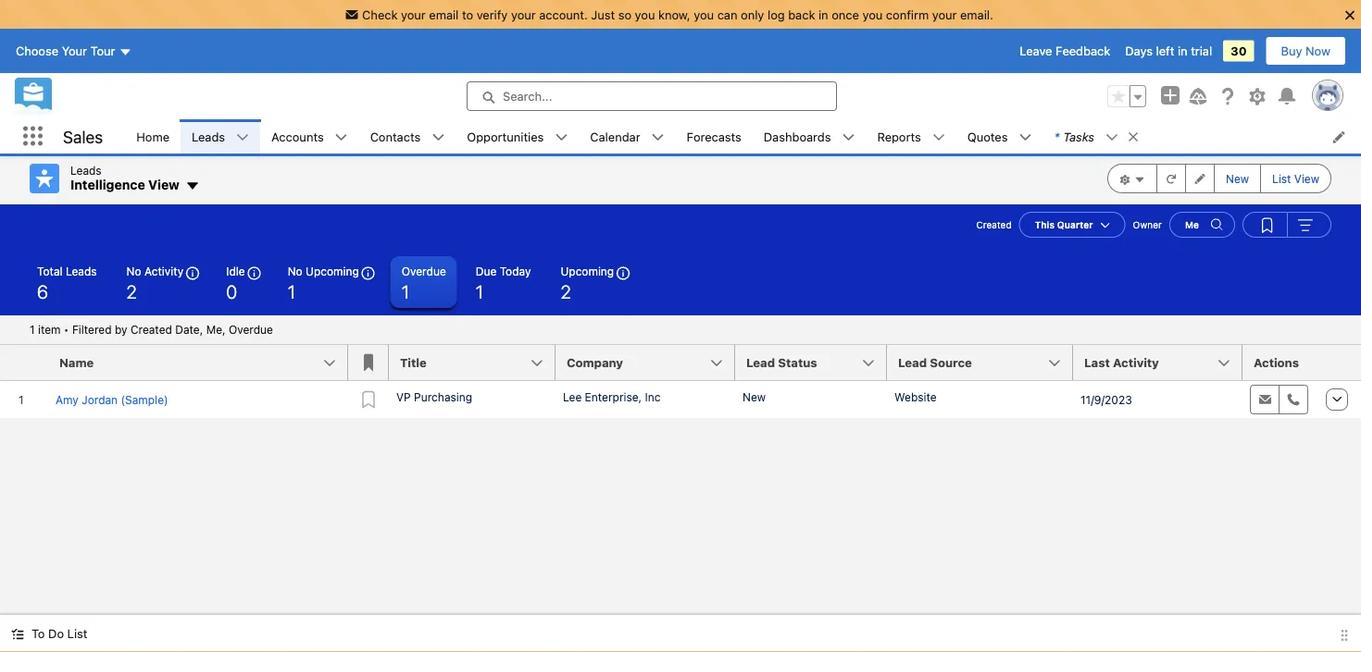 Task type: describe. For each thing, give the bounding box(es) containing it.
choose your tour
[[16, 44, 115, 58]]

1 vertical spatial in
[[1178, 44, 1188, 58]]

opportunities link
[[456, 119, 555, 154]]

text default image for leads
[[236, 131, 249, 144]]

1 left item
[[30, 324, 35, 337]]

this quarter button
[[1019, 212, 1126, 238]]

opportunities
[[467, 130, 544, 144]]

company cell
[[556, 345, 746, 382]]

lee enterprise, inc
[[563, 391, 661, 404]]

row number image
[[0, 345, 48, 381]]

choose your tour button
[[15, 36, 133, 66]]

list view button
[[1261, 164, 1332, 194]]

text default image for calendar
[[652, 131, 665, 144]]

feedback
[[1056, 44, 1111, 58]]

row number cell
[[0, 345, 48, 382]]

no for 1
[[288, 265, 303, 278]]

lead status cell
[[735, 345, 898, 382]]

me,
[[206, 324, 226, 337]]

home link
[[125, 119, 181, 154]]

date,
[[175, 324, 203, 337]]

1 inside "overdue 1"
[[402, 281, 409, 302]]

days left in trial
[[1125, 44, 1212, 58]]

text default image down leads link
[[185, 179, 200, 194]]

no for 2
[[126, 265, 141, 278]]

view for list view
[[1295, 172, 1320, 185]]

leads list item
[[181, 119, 260, 154]]

calendar link
[[579, 119, 652, 154]]

2 upcoming from the left
[[561, 265, 614, 278]]

action cell
[[1317, 345, 1361, 382]]

title
[[400, 356, 427, 370]]

do
[[48, 627, 64, 641]]

1 upcoming from the left
[[306, 265, 359, 278]]

due today 1
[[476, 265, 531, 302]]

email.
[[960, 7, 994, 21]]

back
[[788, 7, 815, 21]]

name cell
[[48, 345, 359, 382]]

actions cell
[[1243, 345, 1317, 382]]

text default image inside list item
[[1127, 131, 1140, 144]]

me
[[1185, 219, 1199, 230]]

website
[[895, 391, 937, 404]]

no activity
[[126, 265, 184, 278]]

text default image for reports
[[932, 131, 945, 144]]

buy now
[[1281, 44, 1331, 58]]

2 for upcoming
[[561, 281, 571, 302]]

list containing home
[[125, 119, 1361, 154]]

list inside list view button
[[1273, 172, 1291, 185]]

buy
[[1281, 44, 1303, 58]]

choose
[[16, 44, 58, 58]]

lead status button
[[735, 345, 887, 381]]

text default image for quotes
[[1019, 131, 1032, 144]]

0 vertical spatial group
[[1108, 85, 1147, 108]]

2 for no activity
[[126, 281, 137, 302]]

3 your from the left
[[932, 7, 957, 21]]

days
[[1125, 44, 1153, 58]]

today
[[500, 265, 531, 278]]

accounts link
[[260, 119, 335, 154]]

total
[[37, 265, 63, 278]]

lead for lead status
[[746, 356, 775, 370]]

this
[[1035, 219, 1055, 230]]

0 vertical spatial created
[[976, 220, 1012, 230]]

owner
[[1133, 220, 1162, 230]]

contacts list item
[[359, 119, 456, 154]]

lead status
[[746, 356, 817, 370]]

0
[[226, 281, 237, 302]]

quotes list item
[[956, 119, 1043, 154]]

filtered
[[72, 324, 112, 337]]

group containing new
[[1108, 164, 1332, 194]]

2 you from the left
[[694, 7, 714, 21]]

contacts
[[370, 130, 421, 144]]

leave
[[1020, 44, 1053, 58]]

intelligence view
[[70, 177, 180, 193]]

trial
[[1191, 44, 1212, 58]]

key performance indicators group
[[0, 257, 1361, 316]]

leave feedback link
[[1020, 44, 1111, 58]]

list view
[[1273, 172, 1320, 185]]

overdue 1
[[402, 265, 446, 302]]

1 down no upcoming
[[288, 281, 295, 302]]

2 your from the left
[[511, 7, 536, 21]]

me button
[[1170, 212, 1235, 238]]

1 your from the left
[[401, 7, 426, 21]]

know,
[[658, 7, 691, 21]]

dashboards
[[764, 130, 831, 144]]

3 you from the left
[[863, 7, 883, 21]]

1 you from the left
[[635, 7, 655, 21]]

1 item • filtered by created date, me, overdue status
[[30, 324, 273, 337]]

6
[[37, 281, 48, 302]]

no upcoming
[[288, 265, 359, 278]]

last activity cell
[[1073, 345, 1254, 382]]

accounts list item
[[260, 119, 359, 154]]

calendar list item
[[579, 119, 676, 154]]

text default image inside list item
[[1106, 131, 1119, 144]]

status
[[778, 356, 817, 370]]

accounts
[[271, 130, 324, 144]]

purchasing
[[414, 391, 472, 404]]

account.
[[539, 7, 588, 21]]

forecasts link
[[676, 119, 753, 154]]

text default image for accounts
[[335, 131, 348, 144]]

leads inside list item
[[192, 130, 225, 144]]

forecasts
[[687, 130, 742, 144]]

activity for no activity
[[144, 265, 184, 278]]

leads inside total leads 6
[[66, 265, 97, 278]]

check your email to verify your account. just so you know, you can only log back in once you confirm your email.
[[362, 7, 994, 21]]

dashboards link
[[753, 119, 842, 154]]

check
[[362, 7, 398, 21]]

reports link
[[866, 119, 932, 154]]

•
[[64, 324, 69, 337]]

last
[[1084, 356, 1110, 370]]

1 item • filtered by created date, me, overdue
[[30, 324, 273, 337]]

intelligence
[[70, 177, 145, 193]]

11/9/2023
[[1081, 394, 1132, 407]]

tour
[[90, 44, 115, 58]]



Task type: locate. For each thing, give the bounding box(es) containing it.
0 horizontal spatial overdue
[[229, 324, 273, 337]]

inc
[[645, 391, 661, 404]]

reports list item
[[866, 119, 956, 154]]

0 vertical spatial new
[[1226, 172, 1249, 185]]

1 text default image from the left
[[1127, 131, 1140, 144]]

new button
[[1214, 164, 1261, 194]]

item
[[38, 324, 61, 337]]

list
[[125, 119, 1361, 154]]

no up "by"
[[126, 265, 141, 278]]

text default image down "search..." button
[[652, 131, 665, 144]]

2 lead from the left
[[898, 356, 927, 370]]

in right left
[[1178, 44, 1188, 58]]

1 vertical spatial group
[[1108, 164, 1332, 194]]

1 down due
[[476, 281, 483, 302]]

2 horizontal spatial text default image
[[1127, 131, 1140, 144]]

0 horizontal spatial your
[[401, 7, 426, 21]]

can
[[717, 7, 738, 21]]

1 horizontal spatial overdue
[[402, 265, 446, 278]]

1 horizontal spatial activity
[[1113, 356, 1159, 370]]

0 horizontal spatial you
[[635, 7, 655, 21]]

in right back
[[819, 7, 829, 21]]

2
[[126, 281, 137, 302], [561, 281, 571, 302]]

confirm
[[886, 7, 929, 21]]

verify
[[477, 7, 508, 21]]

2 horizontal spatial you
[[863, 7, 883, 21]]

no right idle
[[288, 265, 303, 278]]

name
[[59, 356, 94, 370]]

2 right due today 1
[[561, 281, 571, 302]]

you left can
[[694, 7, 714, 21]]

only
[[741, 7, 764, 21]]

text default image for dashboards
[[842, 131, 855, 144]]

leads link
[[181, 119, 236, 154]]

quotes link
[[956, 119, 1019, 154]]

group up me button
[[1108, 164, 1332, 194]]

1 horizontal spatial lead
[[898, 356, 927, 370]]

upcoming right "today"
[[561, 265, 614, 278]]

tasks
[[1064, 130, 1094, 144]]

actions
[[1254, 356, 1299, 370]]

so
[[618, 7, 632, 21]]

text default image left calendar in the left top of the page
[[555, 131, 568, 144]]

lead inside the lead status button
[[746, 356, 775, 370]]

to
[[462, 7, 473, 21]]

0 horizontal spatial upcoming
[[306, 265, 359, 278]]

upcoming left "overdue 1"
[[306, 265, 359, 278]]

activity
[[144, 265, 184, 278], [1113, 356, 1159, 370]]

vp purchasing
[[396, 391, 472, 404]]

0 vertical spatial leads
[[192, 130, 225, 144]]

1 horizontal spatial you
[[694, 7, 714, 21]]

2 2 from the left
[[561, 281, 571, 302]]

once
[[832, 7, 859, 21]]

upcoming
[[306, 265, 359, 278], [561, 265, 614, 278]]

text default image left accounts
[[236, 131, 249, 144]]

quotes
[[968, 130, 1008, 144]]

text default image right tasks
[[1127, 131, 1140, 144]]

text default image inside 'contacts' list item
[[432, 131, 445, 144]]

activity inside button
[[1113, 356, 1159, 370]]

0 horizontal spatial text default image
[[236, 131, 249, 144]]

text default image right tasks
[[1106, 131, 1119, 144]]

text default image for contacts
[[432, 131, 445, 144]]

1 vertical spatial overdue
[[229, 324, 273, 337]]

created
[[976, 220, 1012, 230], [130, 324, 172, 337]]

* tasks
[[1054, 130, 1094, 144]]

1
[[288, 281, 295, 302], [402, 281, 409, 302], [476, 281, 483, 302], [30, 324, 35, 337]]

lead up website
[[898, 356, 927, 370]]

activity right last
[[1113, 356, 1159, 370]]

0 horizontal spatial new
[[743, 391, 766, 404]]

list item
[[1043, 119, 1148, 154]]

2 text default image from the left
[[236, 131, 249, 144]]

contacts link
[[359, 119, 432, 154]]

1 horizontal spatial 2
[[561, 281, 571, 302]]

you
[[635, 7, 655, 21], [694, 7, 714, 21], [863, 7, 883, 21]]

1 inside due today 1
[[476, 281, 483, 302]]

lead left 'status'
[[746, 356, 775, 370]]

0 horizontal spatial no
[[126, 265, 141, 278]]

2 vertical spatial leads
[[66, 265, 97, 278]]

0 horizontal spatial created
[[130, 324, 172, 337]]

0 vertical spatial activity
[[144, 265, 184, 278]]

1 vertical spatial new
[[743, 391, 766, 404]]

leads up intelligence
[[70, 164, 102, 177]]

total leads 6
[[37, 265, 97, 302]]

you right once on the right of page
[[863, 7, 883, 21]]

1 horizontal spatial text default image
[[652, 131, 665, 144]]

text default image
[[1127, 131, 1140, 144], [236, 131, 249, 144], [652, 131, 665, 144]]

text default image inside dashboards "list item"
[[842, 131, 855, 144]]

this quarter
[[1035, 219, 1093, 230]]

left
[[1156, 44, 1175, 58]]

2 down the "no activity"
[[126, 281, 137, 302]]

your left 'email'
[[401, 7, 426, 21]]

1 horizontal spatial new
[[1226, 172, 1249, 185]]

1 up title
[[402, 281, 409, 302]]

log
[[768, 7, 785, 21]]

1 horizontal spatial list
[[1273, 172, 1291, 185]]

1 horizontal spatial created
[[976, 220, 1012, 230]]

your
[[401, 7, 426, 21], [511, 7, 536, 21], [932, 7, 957, 21]]

lead source button
[[887, 345, 1073, 381]]

list right "new" button
[[1273, 172, 1291, 185]]

overdue left due
[[402, 265, 446, 278]]

text default image left to
[[11, 628, 24, 641]]

text default image
[[335, 131, 348, 144], [432, 131, 445, 144], [555, 131, 568, 144], [842, 131, 855, 144], [932, 131, 945, 144], [1019, 131, 1032, 144], [1106, 131, 1119, 144], [185, 179, 200, 194], [11, 628, 24, 641]]

30
[[1231, 44, 1247, 58]]

group
[[1108, 85, 1147, 108], [1108, 164, 1332, 194], [1243, 212, 1332, 238]]

*
[[1054, 130, 1060, 144]]

0 vertical spatial list
[[1273, 172, 1291, 185]]

0 horizontal spatial list
[[67, 627, 87, 641]]

view inside list view button
[[1295, 172, 1320, 185]]

list item containing *
[[1043, 119, 1148, 154]]

1 2 from the left
[[126, 281, 137, 302]]

dashboards list item
[[753, 119, 866, 154]]

1 vertical spatial leads
[[70, 164, 102, 177]]

your
[[62, 44, 87, 58]]

1 vertical spatial created
[[130, 324, 172, 337]]

1 horizontal spatial upcoming
[[561, 265, 614, 278]]

1 vertical spatial list
[[67, 627, 87, 641]]

text default image right accounts
[[335, 131, 348, 144]]

0 horizontal spatial view
[[148, 177, 180, 193]]

home
[[136, 130, 170, 144]]

2 horizontal spatial your
[[932, 7, 957, 21]]

title cell
[[389, 345, 567, 382]]

text default image right reports
[[932, 131, 945, 144]]

list right do
[[67, 627, 87, 641]]

text default image right contacts
[[432, 131, 445, 144]]

vp
[[396, 391, 411, 404]]

2 no from the left
[[288, 265, 303, 278]]

to do list
[[31, 627, 87, 641]]

buy now button
[[1266, 36, 1347, 66]]

group down list view button on the right top
[[1243, 212, 1332, 238]]

activity inside key performance indicators group
[[144, 265, 184, 278]]

1 no from the left
[[126, 265, 141, 278]]

0 vertical spatial overdue
[[402, 265, 446, 278]]

leads right total
[[66, 265, 97, 278]]

calendar
[[590, 130, 640, 144]]

new inside "grid"
[[743, 391, 766, 404]]

your right verify
[[511, 7, 536, 21]]

3 text default image from the left
[[652, 131, 665, 144]]

1 horizontal spatial in
[[1178, 44, 1188, 58]]

lee
[[563, 391, 582, 404]]

text default image inside calendar "list item"
[[652, 131, 665, 144]]

text default image inside quotes list item
[[1019, 131, 1032, 144]]

new up me button
[[1226, 172, 1249, 185]]

text default image inside to do list button
[[11, 628, 24, 641]]

opportunities list item
[[456, 119, 579, 154]]

your left email.
[[932, 7, 957, 21]]

company
[[567, 356, 623, 370]]

company button
[[556, 345, 735, 381]]

action image
[[1317, 345, 1361, 381]]

email
[[429, 7, 459, 21]]

in
[[819, 7, 829, 21], [1178, 44, 1188, 58]]

to do list button
[[0, 616, 99, 653]]

view for intelligence view
[[148, 177, 180, 193]]

1 horizontal spatial your
[[511, 7, 536, 21]]

leads right "home"
[[192, 130, 225, 144]]

lead source cell
[[887, 345, 1084, 382]]

last activity
[[1084, 356, 1159, 370]]

1 horizontal spatial no
[[288, 265, 303, 278]]

text default image for opportunities
[[555, 131, 568, 144]]

search...
[[503, 89, 552, 103]]

created right "by"
[[130, 324, 172, 337]]

activity up 1 item • filtered by created date, me, overdue "status"
[[144, 265, 184, 278]]

overdue
[[402, 265, 446, 278], [229, 324, 273, 337]]

lead for lead source
[[898, 356, 927, 370]]

0 horizontal spatial in
[[819, 7, 829, 21]]

text default image inside leads list item
[[236, 131, 249, 144]]

reports
[[877, 130, 921, 144]]

idle
[[226, 265, 245, 278]]

just
[[591, 7, 615, 21]]

1 vertical spatial activity
[[1113, 356, 1159, 370]]

text default image inside 'accounts' list item
[[335, 131, 348, 144]]

lead source
[[898, 356, 972, 370]]

title button
[[389, 345, 556, 381]]

created left this
[[976, 220, 1012, 230]]

name button
[[48, 345, 348, 381]]

to
[[31, 627, 45, 641]]

grid containing name
[[0, 345, 1361, 420]]

1 horizontal spatial view
[[1295, 172, 1320, 185]]

1 lead from the left
[[746, 356, 775, 370]]

overdue inside key performance indicators group
[[402, 265, 446, 278]]

0 horizontal spatial activity
[[144, 265, 184, 278]]

new down lead status
[[743, 391, 766, 404]]

activity for last activity
[[1113, 356, 1159, 370]]

lead inside 'lead source' "button"
[[898, 356, 927, 370]]

lead
[[746, 356, 775, 370], [898, 356, 927, 370]]

last activity button
[[1073, 345, 1243, 381]]

text default image left *
[[1019, 131, 1032, 144]]

new inside button
[[1226, 172, 1249, 185]]

due
[[476, 265, 497, 278]]

source
[[930, 356, 972, 370]]

grid
[[0, 345, 1361, 420]]

now
[[1306, 44, 1331, 58]]

list inside to do list button
[[67, 627, 87, 641]]

0 horizontal spatial lead
[[746, 356, 775, 370]]

sales
[[63, 127, 103, 147]]

you right so
[[635, 7, 655, 21]]

overdue right me,
[[229, 324, 273, 337]]

view right "new" button
[[1295, 172, 1320, 185]]

important cell
[[348, 345, 389, 382]]

0 vertical spatial in
[[819, 7, 829, 21]]

text default image inside opportunities list item
[[555, 131, 568, 144]]

group down days on the right of the page
[[1108, 85, 1147, 108]]

2 vertical spatial group
[[1243, 212, 1332, 238]]

enterprise,
[[585, 391, 642, 404]]

view down home link
[[148, 177, 180, 193]]

text default image left reports
[[842, 131, 855, 144]]

0 horizontal spatial 2
[[126, 281, 137, 302]]

search... button
[[467, 82, 837, 111]]

text default image inside reports list item
[[932, 131, 945, 144]]



Task type: vqa. For each thing, say whether or not it's contained in the screenshot.
"Forecasts"
yes



